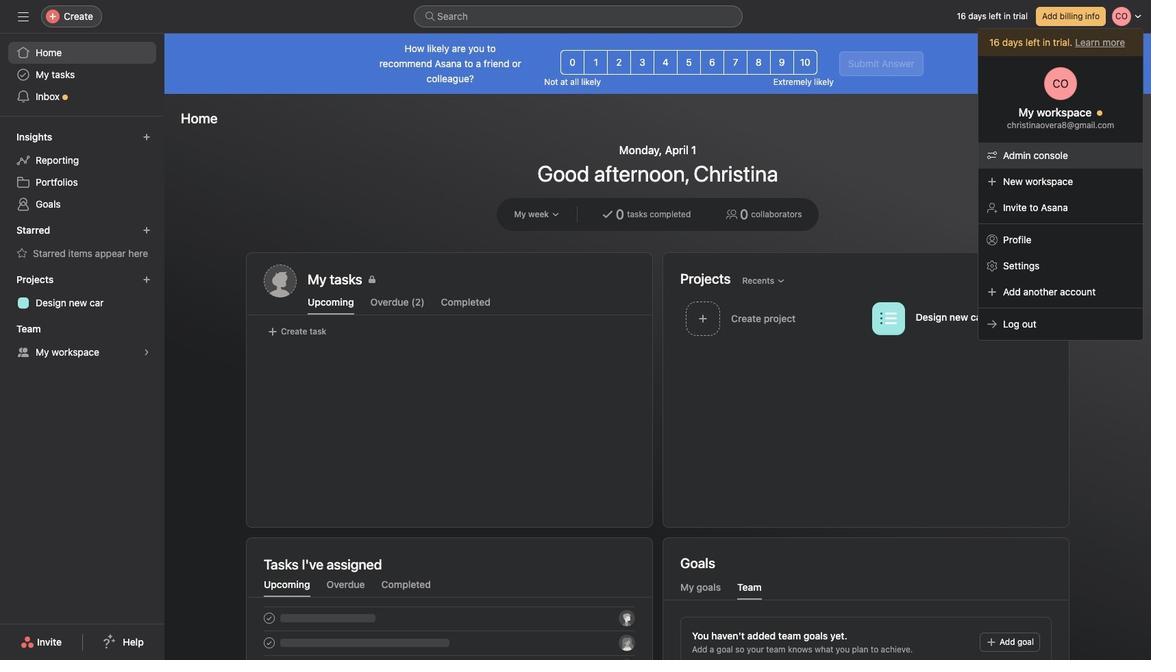 Task type: locate. For each thing, give the bounding box(es) containing it.
None radio
[[608, 50, 631, 75], [654, 50, 678, 75], [701, 50, 725, 75], [724, 50, 748, 75], [747, 50, 771, 75], [794, 50, 818, 75], [608, 50, 631, 75], [654, 50, 678, 75], [701, 50, 725, 75], [724, 50, 748, 75], [747, 50, 771, 75], [794, 50, 818, 75]]

option group
[[561, 50, 818, 75]]

None radio
[[561, 50, 585, 75], [584, 50, 608, 75], [631, 50, 655, 75], [677, 50, 701, 75], [770, 50, 794, 75], [561, 50, 585, 75], [584, 50, 608, 75], [631, 50, 655, 75], [677, 50, 701, 75], [770, 50, 794, 75]]

menu item
[[979, 143, 1144, 169]]

list image
[[881, 310, 897, 327]]

insights element
[[0, 125, 165, 218]]

see details, my workspace image
[[143, 348, 151, 356]]

teams element
[[0, 317, 165, 366]]

list item
[[681, 298, 867, 339]]

list box
[[414, 5, 743, 27]]

new insights image
[[143, 133, 151, 141]]

new project or portfolio image
[[143, 276, 151, 284]]

add items to starred image
[[143, 226, 151, 234]]

starred element
[[0, 218, 165, 267]]

open user profile image
[[1045, 67, 1078, 100]]



Task type: vqa. For each thing, say whether or not it's contained in the screenshot.
Dismiss "image"
yes



Task type: describe. For each thing, give the bounding box(es) containing it.
add profile photo image
[[264, 265, 297, 298]]

dismiss image
[[1120, 58, 1131, 69]]

global element
[[0, 34, 165, 116]]

projects element
[[0, 267, 165, 317]]

hide sidebar image
[[18, 11, 29, 22]]



